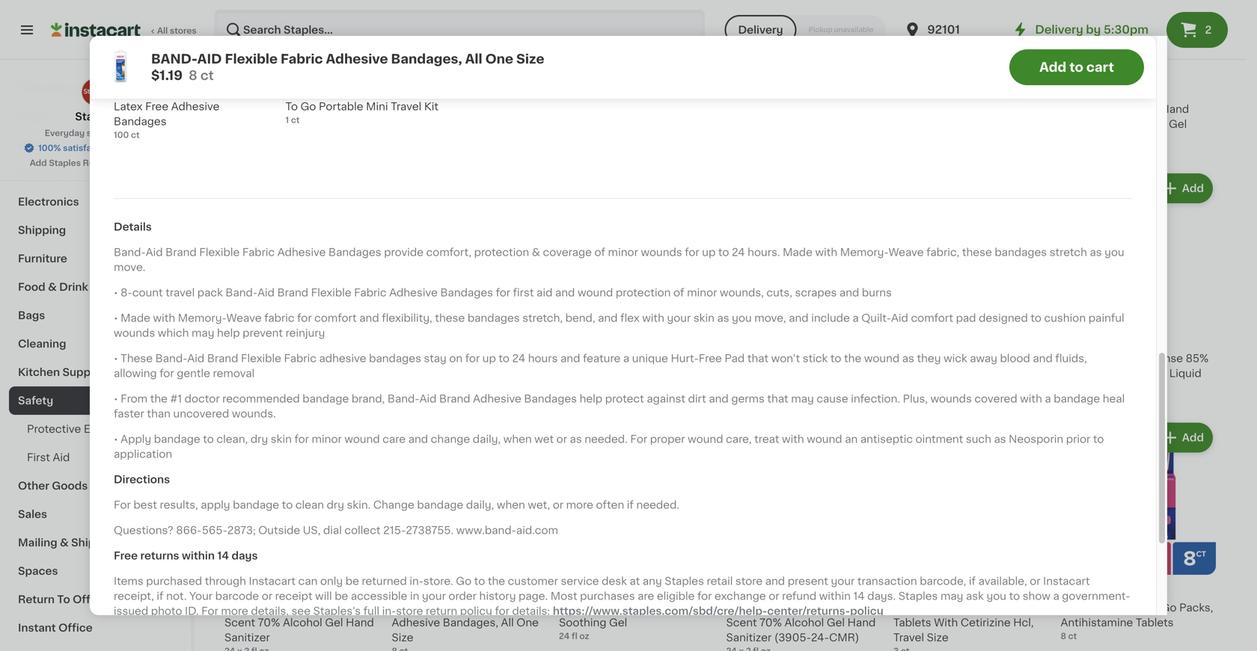 Task type: vqa. For each thing, say whether or not it's contained in the screenshot.
first "Sunny"
no



Task type: locate. For each thing, give the bounding box(es) containing it.
as
[[1090, 247, 1102, 258], [717, 313, 729, 324], [902, 354, 915, 364], [570, 435, 582, 445], [994, 435, 1006, 445]]

aid inside 4 first aid only 90331 1" x 3" latex free adhesive bandages
[[585, 104, 602, 115]]

as inside • made with memory-weave fabric for comfort and flexibility, these bandages stretch, bend, and flex with your skin as you move, and include a quilt-aid comfort pad designed to cushion painful wounds which may help prevent reinjury
[[717, 313, 729, 324]]

purell inside purell calming lavender scent 70% alcohol gel hand sanitizer (3905-24-cmr)
[[726, 603, 768, 614]]

product group
[[225, 171, 380, 409], [392, 171, 547, 408], [559, 171, 714, 396], [726, 171, 882, 393], [894, 171, 1049, 393], [1061, 171, 1216, 408], [225, 420, 380, 652], [392, 420, 547, 652], [559, 420, 714, 643], [726, 420, 882, 652], [894, 420, 1049, 652], [1061, 420, 1216, 643]]

1 horizontal spatial 4
[[568, 84, 579, 100]]

0 vertical spatial the
[[844, 354, 862, 364]]

bend,
[[566, 313, 595, 324]]

for up reinjury
[[297, 313, 312, 324]]

portable
[[319, 101, 363, 112], [927, 369, 971, 379]]

everyday store prices link
[[45, 127, 146, 139]]

70% up (3905- on the right
[[760, 618, 782, 629]]

of left the wounds,
[[674, 288, 684, 298]]

minor right coverage
[[608, 247, 638, 258]]

returns
[[140, 551, 179, 562]]

fabric up fabric
[[242, 247, 275, 258]]

0 horizontal spatial $ 3 99
[[228, 334, 256, 350]]

mini for johnson & johnson first aid to go portable mini travel kit 1 ct
[[366, 101, 388, 112]]

purell energizing mint scent 70% alcohol gel hand sanitizer
[[225, 603, 374, 644]]

& inside johnson & johnson first aid to go portable mini travel kit 1 ct
[[334, 86, 342, 97]]

1 vertical spatial for
[[114, 500, 131, 511]]

1 pill from the left
[[619, 369, 634, 379]]

more down 'barcode'
[[221, 607, 248, 617]]

to inside 'johnson & johnson first aid to go portable mini travel kit'
[[894, 369, 906, 379]]

1 left the 19
[[400, 583, 407, 599]]

fsa/hsa right quilt-
[[895, 317, 934, 326]]

14
[[217, 551, 229, 562], [854, 592, 865, 602]]

weave left the fabric,
[[889, 247, 924, 258]]

delivery by 5:30pm
[[1035, 24, 1149, 35]]

1 horizontal spatial needed.
[[637, 500, 680, 511]]

bandages, inside "band-aid flexible fabric adhesive bandages, all one size"
[[443, 618, 498, 629]]

purell up jelly
[[392, 104, 434, 115]]

& right food
[[48, 282, 57, 293]]

go inside items purchased through instacart can only be returned in-store. go to the customer service desk at any staples retail store and present your transaction barcode, if available, or instacart receipt, if not. your barcode or receipt will be accessible in your order history page. most purchases are eligible for exchange or refund within 14 days. staples may ask you to show a government- issued photo id. for more details, see staples's full in-store return policy for details:
[[456, 577, 472, 587]]

you right "stretch"
[[1105, 247, 1125, 258]]

directions
[[114, 475, 170, 485]]

supplies down everyday store prices in the top of the page
[[57, 140, 104, 150]]

mini up caplets
[[366, 101, 388, 112]]

x
[[234, 86, 240, 97], [679, 104, 685, 115]]

memory-
[[840, 247, 889, 258], [178, 313, 226, 324]]

$ inside $ 1 19
[[395, 584, 400, 592]]

purell for purell calming lavender scent 70% alcohol gel hand sanitizer (3905-24-cmr)
[[726, 603, 768, 614]]

from
[[121, 394, 148, 405]]

2 horizontal spatial bandages
[[995, 247, 1047, 258]]

1" inside 4 first aid only 90331 1" x 3" latex free adhesive bandages
[[667, 104, 676, 115]]

to for johnson & johnson first aid to go portable mini travel kit 1 ct
[[286, 101, 298, 112]]

portable for johnson & johnson first aid to go portable mini travel kit 1 ct
[[319, 101, 363, 112]]

band- down which
[[155, 354, 187, 364]]

up inside the • these band-aid brand flexible fabric adhesive bandages stay on for up to 24 hours and feature a unique hurt-free pad that won't stick to the wound as they wick away blood and fluids, allowing for gentle removal
[[483, 354, 496, 364]]

one down 'details:'
[[517, 618, 539, 629]]

food & drink
[[18, 282, 88, 293]]

0 horizontal spatial more
[[221, 607, 248, 617]]

alcohol down see
[[283, 618, 322, 629]]

refreshing down the cart
[[1109, 119, 1166, 129]]

1 down extra
[[286, 116, 289, 124]]

to left clean
[[282, 500, 293, 511]]

alcohol inside purell energizing mint scent 70% alcohol gel hand sanitizer
[[283, 618, 322, 629]]

for left gentle
[[160, 369, 174, 379]]

0 horizontal spatial 8
[[189, 69, 197, 82]]

99 inside the product group
[[245, 335, 256, 343]]

a left quilt-
[[853, 313, 859, 324]]

aid inside • made with memory-weave fabric for comfort and flexibility, these bandages stretch, bend, and flex with your skin as you move, and include a quilt-aid comfort pad designed to cushion painful wounds which may help prevent reinjury
[[891, 313, 909, 324]]

1 horizontal spatial skin
[[694, 313, 715, 324]]

5 for zyrtec 24 hour allergy tablets with cetirizine hcl, travel size
[[902, 583, 913, 599]]

0 vertical spatial store
[[87, 129, 109, 137]]

70% for calming
[[760, 618, 782, 629]]

needed. for if
[[637, 500, 680, 511]]

1 vertical spatial x
[[679, 104, 685, 115]]

when left wet
[[504, 435, 532, 445]]

to inside "band-aid brand flexible fabric adhesive bandages provide comfort, protection & coverage of minor wounds for up to 24 hours. made with memory-weave fabric, these bandages stretch as you move."
[[718, 247, 729, 258]]

prior
[[1066, 435, 1091, 445]]

you inside items purchased through instacart can only be returned in-store. go to the customer service desk at any staples retail store and present your transaction barcode, if available, or instacart receipt, if not. your barcode or receipt will be accessible in your order history page. most purchases are eligible for exchange or refund within 14 days. staples may ask you to show a government- issued photo id. for more details, see staples's full in-store return policy for details:
[[987, 592, 1007, 602]]

1 horizontal spatial your
[[667, 313, 691, 324]]

product group containing 1
[[392, 420, 547, 652]]

advanced for purell advanced hand sanitizer refreshing gel
[[1106, 104, 1159, 115]]

& left sleep
[[270, 119, 278, 129]]

0 vertical spatial 3
[[1069, 84, 1080, 100]]

& right they
[[942, 354, 950, 364]]

wrap
[[420, 134, 447, 144]]

0 horizontal spatial protection
[[474, 247, 529, 258]]

service type group
[[725, 15, 886, 45]]

to for johnson & johnson first aid to go portable mini travel kit
[[894, 369, 906, 379]]

merchandising
[[580, 354, 658, 364]]

staples up school supplies
[[49, 159, 81, 167]]

up inside "band-aid brand flexible fabric adhesive bandages provide comfort, protection & coverage of minor wounds for up to 24 hours. made with memory-weave fabric, these bandages stretch as you move."
[[702, 247, 716, 258]]

fl
[[1069, 398, 1074, 406], [572, 633, 578, 641]]

gentle
[[177, 369, 210, 379]]

scent down https://www.staples.com/sbd/cre/help-center/returns-policy
[[726, 618, 757, 629]]

• left these
[[114, 354, 118, 364]]

product group containing freez pak ice substitute, reusable, mini
[[726, 171, 882, 393]]

bandage down flavor,
[[303, 394, 349, 405]]

1 instacart from the left
[[249, 577, 296, 587]]

0 horizontal spatial fl
[[572, 633, 578, 641]]

3 49 from the left
[[746, 584, 758, 592]]

2 $ 2 49 from the left
[[729, 583, 758, 599]]

add for band-aid flexible fabric adhesive bandages, all one size
[[513, 433, 535, 443]]

size inside zyrtec 24 hour allergy tablets with cetirizine hcl, travel size
[[927, 633, 949, 644]]

and right move,
[[789, 313, 809, 324]]

2 49 from the left
[[580, 584, 591, 592]]

delivery inside 'button'
[[738, 25, 783, 35]]

office down return to office
[[58, 623, 93, 634]]

0 vertical spatial fl
[[1069, 398, 1074, 406]]

freez pak ice substitute, reusable, mini
[[726, 354, 855, 379]]

2 vertical spatial to
[[57, 595, 70, 605]]

travel inside johnson & johnson first aid to go portable mini travel kit 1 ct
[[391, 101, 422, 112]]

purell inside 'purell advanced hand sanitizer naturals travel size pump 2 oz'
[[392, 354, 434, 364]]

0 horizontal spatial refreshing
[[440, 119, 497, 129]]

one for band-aid flexible fabric adhesive bandages, all one size $1.19 8 ct
[[485, 53, 513, 65]]

if
[[627, 500, 634, 511], [969, 577, 976, 587], [157, 592, 164, 602]]

1 vertical spatial fl
[[572, 633, 578, 641]]

if up photo
[[157, 592, 164, 602]]

supplies down cleaning link
[[62, 367, 109, 378]]

None search field
[[214, 9, 705, 51]]

policy down days.
[[850, 607, 884, 617]]

ct inside '$ 4 first aid only 90331 1" x 3" latex free adhesive bandages 100 ct'
[[131, 131, 140, 139]]

ct inside benadryl ultratabs go packs, antihistamine tablets 8 ct
[[1069, 633, 1077, 641]]

1 horizontal spatial 14
[[854, 592, 865, 602]]

one for band-aid flexible fabric adhesive bandages, all one size
[[517, 618, 539, 629]]

aid inside 'johnson & johnson first aid to go portable mini travel kit'
[[1027, 354, 1044, 364]]

$ for zyrtec 24 hour allergy tablets with cetirizine hcl, travel size
[[897, 584, 902, 592]]

2 $ 5 49 from the left
[[1064, 583, 1093, 599]]

add button for purell calming lavender scent 70% alcohol gel hand sanitizer (3905-24-cmr)
[[819, 425, 877, 452]]

wound down quilt-
[[864, 354, 900, 364]]

for inside the "• apply bandage to clean, dry skin for minor wound care and change daily, when wet or as needed. for proper wound care, treat with wound an antiseptic ointment such as neosporin prior to application"
[[294, 435, 309, 445]]

0 vertical spatial 90331
[[187, 86, 219, 97]]

gel for 2 purell advanced hand sanitizer refreshing gel in jelly wrap carrier
[[500, 119, 518, 129]]

up
[[702, 247, 716, 258], [483, 354, 496, 364]]

hand inside purell hand sanitizer, soothing gel 24 fl oz
[[604, 603, 632, 614]]

only inside '$ 4 first aid only 90331 1" x 3" latex free adhesive bandages 100 ct'
[[159, 86, 184, 97]]

1 horizontal spatial comfort
[[911, 313, 954, 324]]

a inside the • these band-aid brand flexible fabric adhesive bandages stay on for up to 24 hours and feature a unique hurt-free pad that won't stick to the wound as they wick away blood and fluids, allowing for gentle removal
[[623, 354, 630, 364]]

2 instacart from the left
[[1043, 577, 1090, 587]]

scent inside purell energizing mint scent 70% alcohol gel hand sanitizer
[[225, 618, 255, 629]]

assorted
[[661, 354, 709, 364]]

band- inside band-aid flexible fabric adhesive bandages, all one size $1.19 8 ct
[[151, 53, 197, 65]]

bandages, for band-aid flexible fabric adhesive bandages, all one size
[[443, 618, 498, 629]]

1 horizontal spatial mini
[[781, 369, 803, 379]]

items purchased through instacart can only be returned in-store. go to the customer service desk at any staples retail store and present your transaction barcode, if available, or instacart receipt, if not. your barcode or receipt will be accessible in your order history page. most purchases are eligible for exchange or refund within 14 days. staples may ask you to show a government- issued photo id. for more details, see staples's full in-store return policy for details:
[[114, 577, 1131, 617]]

0 horizontal spatial if
[[157, 592, 164, 602]]

0 horizontal spatial made
[[121, 313, 150, 324]]

fabric up "chewable"
[[284, 354, 317, 364]]

oz left heal
[[1076, 398, 1086, 406]]

duracell
[[726, 104, 770, 115]]

4 • from the top
[[114, 394, 118, 405]]

these inside • made with memory-weave fabric for comfort and flexibility, these bandages stretch, bend, and flex with your skin as you move, and include a quilt-aid comfort pad designed to cushion painful wounds which may help prevent reinjury
[[435, 313, 465, 324]]

0 horizontal spatial x
[[234, 86, 240, 97]]

furniture
[[18, 254, 67, 264]]

with up scrapes
[[815, 247, 838, 258]]

extra
[[277, 104, 304, 115]]

painful
[[1089, 313, 1125, 324]]

ct down extra
[[291, 116, 300, 124]]

dm merchandising assorted colors the pill pack pill organizer
[[559, 354, 709, 394]]

0 vertical spatial latex
[[114, 101, 143, 112]]

purell prime defense 85% alcohol clean scent liquid hand sanitizer 4 fl oz
[[1061, 354, 1209, 406]]

portable up caplets
[[319, 101, 363, 112]]

away
[[970, 354, 998, 364]]

printer supplies link
[[9, 131, 182, 159]]

2 horizontal spatial all
[[501, 618, 514, 629]]

store
[[268, 354, 296, 364]]

product group containing 3
[[225, 171, 380, 409]]

1 horizontal spatial 1"
[[667, 104, 676, 115]]

1 vertical spatial needed.
[[637, 500, 680, 511]]

gel inside 2 purell advanced hand sanitizer refreshing gel in jelly wrap carrier
[[500, 119, 518, 129]]

add button for benadryl ultratabs go packs, antihistamine tablets
[[1154, 425, 1212, 452]]

drink
[[59, 282, 88, 293]]

that
[[748, 354, 769, 364], [767, 394, 789, 405]]

5 49 from the left
[[1081, 584, 1093, 592]]

1 • from the top
[[114, 288, 118, 298]]

be up mint
[[335, 592, 348, 602]]

protection inside "band-aid brand flexible fabric adhesive bandages provide comfort, protection & coverage of minor wounds for up to 24 hours. made with memory-weave fabric, these bandages stretch as you move."
[[474, 247, 529, 258]]

99 for purell
[[1081, 85, 1093, 93]]

alcohol inside purell prime defense 85% alcohol clean scent liquid hand sanitizer 4 fl oz
[[1061, 369, 1100, 379]]

1 vertical spatial band-
[[392, 603, 428, 614]]

0 horizontal spatial 3"
[[242, 86, 254, 97]]

sanitizer inside purell advanced hand sanitizer refreshing gel
[[1061, 119, 1106, 129]]

all for band-aid flexible fabric adhesive bandages, all one size $1.19 8 ct
[[465, 53, 482, 65]]

24 left the hours
[[512, 354, 525, 364]]

2 pill from the left
[[665, 369, 680, 379]]

purell down 'barcode'
[[225, 603, 267, 614]]

70% down details,
[[258, 618, 280, 629]]

for left proper
[[630, 435, 648, 445]]

weave up prevent
[[226, 313, 262, 324]]

1 vertical spatial up
[[483, 354, 496, 364]]

free inside 4 first aid only 90331 1" x 3" latex free adhesive bandages
[[591, 119, 614, 129]]

purell calming lavender scent 70% alcohol gel hand sanitizer (3905-24-cmr)
[[726, 603, 876, 644]]

made down 8-
[[121, 313, 150, 324]]

can
[[298, 577, 318, 587]]

wounds inside • made with memory-weave fabric for comfort and flexibility, these bandages stretch, bend, and flex with your skin as you move, and include a quilt-aid comfort pad designed to cushion painful wounds which may help prevent reinjury
[[114, 328, 155, 339]]

the right stick
[[844, 354, 862, 364]]

supplies for school supplies
[[58, 168, 105, 179]]

supplies for printer supplies
[[57, 140, 104, 150]]

5 up benadryl
[[1069, 583, 1080, 599]]

only inside 4 first aid only 90331 1" x 3" latex free adhesive bandages
[[605, 104, 630, 115]]

1 horizontal spatial in
[[521, 119, 530, 129]]

sanitizer down details,
[[225, 633, 270, 644]]

customer
[[508, 577, 558, 587]]

each
[[232, 398, 253, 406]]

0 horizontal spatial you
[[732, 313, 752, 324]]

2 vertical spatial the
[[488, 577, 505, 587]]

70% for energizing
[[258, 618, 280, 629]]

2 • from the top
[[114, 313, 118, 324]]

4 49 from the left
[[914, 584, 926, 592]]

866-
[[176, 526, 202, 536]]

the
[[844, 354, 862, 364], [150, 394, 168, 405], [488, 577, 505, 587]]

in- right returned
[[410, 577, 424, 587]]

fabric inside band-aid flexible fabric adhesive bandages, all one size $1.19 8 ct
[[281, 53, 323, 65]]

such
[[966, 435, 992, 445]]

daily, right change
[[473, 435, 501, 445]]

2 horizontal spatial alcohol
[[1061, 369, 1100, 379]]

mini inside 'johnson & johnson first aid to go portable mini travel kit'
[[974, 369, 996, 379]]

go
[[301, 101, 316, 112], [909, 369, 924, 379], [456, 577, 472, 587], [1161, 603, 1177, 614]]

kit for johnson & johnson first aid to go portable mini travel kit
[[1032, 369, 1047, 379]]

0 horizontal spatial up
[[483, 354, 496, 364]]

help inside • made with memory-weave fabric for comfort and flexibility, these bandages stretch, bend, and flex with your skin as you move, and include a quilt-aid comfort pad designed to cushion painful wounds which may help prevent reinjury
[[217, 328, 240, 339]]

0 horizontal spatial memory-
[[178, 313, 226, 324]]

1 $ 5 49 from the left
[[897, 583, 926, 599]]

0 vertical spatial 6
[[735, 84, 746, 100]]

1 horizontal spatial alcohol
[[785, 618, 824, 629]]

pill down merchandising
[[619, 369, 634, 379]]

0 vertical spatial within
[[182, 551, 215, 562]]

oz
[[399, 398, 409, 406], [1076, 398, 1086, 406], [580, 633, 589, 641]]

and inside items purchased through instacart can only be returned in-store. go to the customer service desk at any staples retail store and present your transaction barcode, if available, or instacart receipt, if not. your barcode or receipt will be accessible in your order history page. most purchases are eligible for exchange or refund within 14 days. staples may ask you to show a government- issued photo id. for more details, see staples's full in-store return policy for details:
[[765, 577, 785, 587]]

as down the wounds,
[[717, 313, 729, 324]]

0 horizontal spatial kit
[[424, 101, 439, 112]]

bandages inside "band-aid brand flexible fabric adhesive bandages provide comfort, protection & coverage of minor wounds for up to 24 hours. made with memory-weave fabric, these bandages stretch as you move."
[[995, 247, 1047, 258]]

advanced up carrier
[[437, 104, 489, 115]]

johnson up extra
[[286, 86, 331, 97]]

$ 5 49 up benadryl
[[1064, 583, 1093, 599]]

flexible inside "band-aid brand flexible fabric adhesive bandages provide comfort, protection & coverage of minor wounds for up to 24 hours. made with memory-weave fabric, these bandages stretch as you move."
[[199, 247, 240, 258]]

5 up zyrtec
[[902, 583, 913, 599]]

49 up zyrtec
[[914, 584, 926, 592]]

flexible inside band-aid flexible fabric adhesive bandages, all one size $1.19 8 ct
[[225, 53, 278, 65]]

14 up lavender
[[854, 592, 865, 602]]

1 horizontal spatial the
[[488, 577, 505, 587]]

ct
[[200, 69, 214, 82], [291, 116, 300, 124], [131, 131, 140, 139], [1069, 633, 1077, 641]]

www.band-
[[456, 526, 516, 536]]

0 vertical spatial band-
[[151, 53, 197, 65]]

215-
[[383, 526, 406, 536]]

5 • from the top
[[114, 435, 118, 445]]

delivery for delivery
[[738, 25, 783, 35]]

more inside items purchased through instacart can only be returned in-store. go to the customer service desk at any staples retail store and present your transaction barcode, if available, or instacart receipt, if not. your barcode or receipt will be accessible in your order history page. most purchases are eligible for exchange or refund within 14 days. staples may ask you to show a government- issued photo id. for more details, see staples's full in-store return policy for details:
[[221, 607, 248, 617]]

sanitizer,
[[635, 603, 682, 614]]

• for • apply bandage to clean, dry skin for minor wound care and change daily, when wet or as needed. for proper wound care, treat with wound an antiseptic ointment such as neosporin prior to application
[[114, 435, 118, 445]]

brand
[[166, 247, 197, 258], [277, 288, 308, 298], [207, 354, 238, 364], [439, 394, 470, 405]]

up up naturals
[[483, 354, 496, 364]]

wound left care,
[[688, 435, 723, 445]]

a up neosporin
[[1045, 394, 1051, 405]]

go inside benadryl ultratabs go packs, antihistamine tablets 8 ct
[[1161, 603, 1177, 614]]

2 refreshing from the left
[[1109, 119, 1166, 129]]

1 vertical spatial memory-
[[178, 313, 226, 324]]

within down the 866-
[[182, 551, 215, 562]]

tablets inside zyrtec 24 hour allergy tablets with cetirizine hcl, travel size
[[894, 618, 932, 629]]

1 horizontal spatial latex
[[559, 119, 588, 129]]

page.
[[519, 592, 548, 602]]

safety
[[18, 396, 53, 406]]

antihistamine
[[1061, 618, 1133, 629]]

1 vertical spatial wounds
[[114, 328, 155, 339]]

3 for lil
[[233, 334, 243, 350]]

0 horizontal spatial aid
[[197, 53, 222, 65]]

$ 3 99 down add to cart
[[1064, 84, 1093, 100]]

purell down add to cart button
[[1061, 104, 1103, 115]]

1 vertical spatial 3"
[[688, 104, 699, 115]]

for down your
[[201, 607, 218, 617]]

14 left days
[[217, 551, 229, 562]]

1 refreshing from the left
[[440, 119, 497, 129]]

1 horizontal spatial wounds
[[641, 247, 682, 258]]

2 horizontal spatial wounds
[[931, 394, 972, 405]]

kit
[[424, 101, 439, 112], [982, 104, 996, 115], [1032, 369, 1047, 379]]

1 vertical spatial bandages
[[468, 313, 520, 324]]

1 horizontal spatial $ 2 49
[[729, 583, 758, 599]]

5 for benadryl ultratabs go packs, antihistamine tablets
[[1069, 583, 1080, 599]]

office down spaces link
[[73, 595, 107, 605]]

0 vertical spatial you
[[1105, 247, 1125, 258]]

0 horizontal spatial 6
[[568, 583, 578, 599]]

by
[[1086, 24, 1101, 35]]

policy inside items purchased through instacart can only be returned in-store. go to the customer service desk at any staples retail store and present your transaction barcode, if available, or instacart receipt, if not. your barcode or receipt will be accessible in your order history page. most purchases are eligible for exchange or refund within 14 days. staples may ask you to show a government- issued photo id. for more details, see staples's full in-store return policy for details:
[[460, 607, 492, 617]]

aid inside '$ 4 first aid only 90331 1" x 3" latex free adhesive bandages 100 ct'
[[140, 86, 157, 97]]

instacart logo image
[[51, 21, 141, 39]]

& up strength
[[334, 86, 342, 97]]

1 vertical spatial 99
[[245, 335, 256, 343]]

1 vertical spatial 1"
[[667, 104, 676, 115]]

2 horizontal spatial 4
[[1061, 398, 1067, 406]]

ct up guarantee
[[131, 131, 140, 139]]

2 comfort from the left
[[911, 313, 954, 324]]

only
[[159, 86, 184, 97], [605, 104, 630, 115]]

advanced down the cart
[[1106, 104, 1159, 115]]

with inside the "• apply bandage to clean, dry skin for minor wound care and change daily, when wet or as needed. for proper wound care, treat with wound an antiseptic ointment such as neosporin prior to application"
[[782, 435, 804, 445]]

0 horizontal spatial band-
[[151, 53, 197, 65]]

change
[[431, 435, 470, 445]]

alcohol
[[1061, 369, 1100, 379], [283, 618, 322, 629], [785, 618, 824, 629]]

sanitizer up pump
[[392, 369, 437, 379]]

$ 3 99 for lil
[[228, 334, 256, 350]]

1 vertical spatial more
[[221, 607, 248, 617]]

help inside • from the #1 doctor recommended bandage brand, band-aid brand adhesive bandages help protect against dirt and germs that may cause infection. plus, wounds covered with a bandage heal faster than uncovered wounds.
[[580, 394, 603, 405]]

aid inside 10 curad first aid kit
[[962, 104, 979, 115]]

best
[[133, 500, 157, 511]]

orange
[[272, 384, 312, 394]]

details,
[[251, 607, 289, 617]]

allowing
[[114, 369, 157, 379]]

product group containing purell advanced hand sanitizer naturals travel size pump
[[392, 171, 547, 408]]

mini inside freez pak ice substitute, reusable, mini
[[781, 369, 803, 379]]

one inside band-aid flexible fabric adhesive bandages, all one size $1.19 8 ct
[[485, 53, 513, 65]]

items
[[114, 577, 143, 587]]

band- for band-aid flexible fabric adhesive bandages, all one size $1.19 8 ct
[[151, 53, 197, 65]]

prime
[[1106, 354, 1136, 364]]

1 horizontal spatial shipping
[[71, 538, 119, 549]]

questions? 866-565-2873; outside us, dial collect 215-2738755. www.band-aid.com
[[114, 526, 558, 536]]

johnson left blood
[[953, 354, 999, 364]]

0 vertical spatial help
[[217, 328, 240, 339]]

$ 2 49 for purell energizing mint scent 70% alcohol gel hand sanitizer
[[228, 583, 256, 599]]

travel inside 'johnson & johnson first aid to go portable mini travel kit'
[[999, 369, 1030, 379]]

aid for band-aid flexible fabric adhesive bandages, all one size $1.19 8 ct
[[197, 53, 222, 65]]

0 horizontal spatial portable
[[319, 101, 363, 112]]

2 horizontal spatial you
[[1105, 247, 1125, 258]]

and right aid
[[555, 288, 575, 298]]

4
[[122, 67, 133, 82], [568, 84, 579, 100], [1061, 398, 1067, 406]]

1 vertical spatial store
[[736, 577, 763, 587]]

0 vertical spatial of
[[595, 247, 605, 258]]

https://www.staples.com/sbd/cre/help-center/returns-policy link
[[553, 607, 884, 617]]

these
[[962, 247, 992, 258], [435, 313, 465, 324]]

1 horizontal spatial 8
[[1061, 633, 1067, 641]]

0 horizontal spatial within
[[182, 551, 215, 562]]

reliever
[[225, 119, 267, 129]]

for inside "band-aid brand flexible fabric adhesive bandages provide comfort, protection & coverage of minor wounds for up to 24 hours. made with memory-weave fabric, these bandages stretch as you move."
[[685, 247, 700, 258]]

2 horizontal spatial mini
[[974, 369, 996, 379]]

band- for band-aid flexible fabric adhesive bandages, all one size
[[392, 603, 428, 614]]

advanced inside 'purell advanced hand sanitizer naturals travel size pump 2 oz'
[[437, 354, 489, 364]]

1 policy from the left
[[460, 607, 492, 617]]

• for • from the #1 doctor recommended bandage brand, band-aid brand adhesive bandages help protect against dirt and germs that may cause infection. plus, wounds covered with a bandage heal faster than uncovered wounds.
[[114, 394, 118, 405]]

1 horizontal spatial 6
[[735, 84, 746, 100]]

1 horizontal spatial tablets
[[894, 618, 932, 629]]

product group containing add
[[1061, 171, 1216, 408]]

go left packs,
[[1161, 603, 1177, 614]]

24 inside the • these band-aid brand flexible fabric adhesive bandages stay on for up to 24 hours and feature a unique hurt-free pad that won't stick to the wound as they wick away blood and fluids, allowing for gentle removal
[[512, 354, 525, 364]]

one up 2 purell advanced hand sanitizer refreshing gel in jelly wrap carrier
[[485, 53, 513, 65]]

barcode,
[[920, 577, 966, 587]]

add button for purell energizing mint scent 70% alcohol gel hand sanitizer
[[318, 425, 375, 452]]

fabric inside "band-aid brand flexible fabric adhesive bandages provide comfort, protection & coverage of minor wounds for up to 24 hours. made with memory-weave fabric, these bandages stretch as you move."
[[242, 247, 275, 258]]

kit inside 'johnson & johnson first aid to go portable mini travel kit'
[[1032, 369, 1047, 379]]

or right wet
[[557, 435, 567, 445]]

0 horizontal spatial instacart
[[249, 577, 296, 587]]

free inside the • these band-aid brand flexible fabric adhesive bandages stay on for up to 24 hours and feature a unique hurt-free pad that won't stick to the wound as they wick away blood and fluids, allowing for gentle removal
[[699, 354, 722, 364]]

drug
[[239, 354, 265, 364]]

1 horizontal spatial up
[[702, 247, 716, 258]]

minor
[[608, 247, 638, 258], [687, 288, 717, 298], [312, 435, 342, 445]]

caplets
[[333, 119, 374, 129]]

2 5 from the left
[[1069, 583, 1080, 599]]

advanced for purell advanced hand sanitizer naturals travel size pump 2 oz
[[437, 354, 489, 364]]

4 inside purell prime defense 85% alcohol clean scent liquid hand sanitizer 4 fl oz
[[1061, 398, 1067, 406]]

size inside band-aid flexible fabric adhesive bandages, all one size $1.19 8 ct
[[516, 53, 544, 65]]

hurt-
[[671, 354, 699, 364]]

as inside the • these band-aid brand flexible fabric adhesive bandages stay on for up to 24 hours and feature a unique hurt-free pad that won't stick to the wound as they wick away blood and fluids, allowing for gentle removal
[[902, 354, 915, 364]]

school
[[18, 168, 55, 179]]

1 49 from the left
[[245, 584, 256, 592]]

1 5 from the left
[[902, 583, 913, 599]]

1 70% from the left
[[258, 618, 280, 629]]

1 vertical spatial $ 3 99
[[228, 334, 256, 350]]

bandages
[[995, 247, 1047, 258], [468, 313, 520, 324], [369, 354, 421, 364]]

daily, up www.band-
[[466, 500, 494, 511]]

3 for purell
[[1069, 84, 1080, 100]]

go up sleep
[[301, 101, 316, 112]]

other goods link
[[9, 472, 182, 501]]

supplies up paper link on the top left
[[55, 83, 101, 94]]

1 horizontal spatial memory-
[[840, 247, 889, 258]]

store up the exchange
[[736, 577, 763, 587]]

1 horizontal spatial 5
[[1069, 583, 1080, 599]]

2 inside 'purell advanced hand sanitizer naturals travel size pump 2 oz'
[[392, 398, 397, 406]]

adhesive inside "band-aid brand flexible fabric adhesive bandages provide comfort, protection & coverage of minor wounds for up to 24 hours. made with memory-weave fabric, these bandages stretch as you move."
[[278, 247, 326, 258]]

wound
[[578, 288, 613, 298], [864, 354, 900, 364], [345, 435, 380, 445], [688, 435, 723, 445], [807, 435, 842, 445]]

scent
[[1136, 369, 1167, 379], [225, 618, 255, 629], [726, 618, 757, 629]]

present
[[788, 577, 828, 587]]

2 horizontal spatial may
[[941, 592, 964, 602]]

0 vertical spatial 3"
[[242, 86, 254, 97]]

dry down wounds.
[[251, 435, 268, 445]]

2 70% from the left
[[760, 618, 782, 629]]

skin
[[694, 313, 715, 324], [271, 435, 292, 445]]

purell down the exchange
[[726, 603, 768, 614]]

designed
[[979, 313, 1028, 324]]

for inside the "• apply bandage to clean, dry skin for minor wound care and change daily, when wet or as needed. for proper wound care, treat with wound an antiseptic ointment such as neosporin prior to application"
[[630, 435, 648, 445]]

staples up eligible
[[665, 577, 704, 587]]

hcl,
[[1014, 618, 1034, 629]]

refreshing inside 2 purell advanced hand sanitizer refreshing gel in jelly wrap carrier
[[440, 119, 497, 129]]

oz down pump
[[399, 398, 409, 406]]

will
[[315, 592, 332, 602]]

0 vertical spatial up
[[702, 247, 716, 258]]

1 horizontal spatial 99
[[1081, 85, 1093, 93]]

hours
[[528, 354, 558, 364]]

sanitizer up heal
[[1092, 384, 1137, 394]]

$3.99 element
[[1061, 332, 1216, 351]]

0 horizontal spatial weave
[[226, 313, 262, 324]]

3 • from the top
[[114, 354, 118, 364]]

0 horizontal spatial 4
[[122, 67, 133, 82]]

that up reusable,
[[748, 354, 769, 364]]

0 vertical spatial these
[[962, 247, 992, 258]]

2
[[1205, 25, 1212, 35], [233, 84, 243, 100], [400, 84, 410, 100], [225, 398, 230, 406], [392, 398, 397, 406], [233, 583, 243, 599], [735, 583, 745, 599]]

wick
[[944, 354, 967, 364]]

and inside the "• apply bandage to clean, dry skin for minor wound care and change daily, when wet or as needed. for proper wound care, treat with wound an antiseptic ointment such as neosporin prior to application"
[[408, 435, 428, 445]]

$ for purell calming lavender scent 70% alcohol gel hand sanitizer (3905-24-cmr)
[[729, 584, 735, 592]]

1 horizontal spatial $ 5 49
[[1064, 583, 1093, 599]]

& for johnson & johnson first aid to go portable mini travel kit
[[942, 354, 950, 364]]

4 first aid only 90331 1" x 3" latex free adhesive bandages
[[559, 84, 699, 144]]

the inside the • these band-aid brand flexible fabric adhesive bandages stay on for up to 24 hours and feature a unique hurt-free pad that won't stick to the wound as they wick away blood and fluids, allowing for gentle removal
[[844, 354, 862, 364]]

sales
[[18, 510, 47, 520]]

1 $ 2 49 from the left
[[228, 583, 256, 599]]

mini for johnson & johnson first aid to go portable mini travel kit
[[974, 369, 996, 379]]

to inside • made with memory-weave fabric for comfort and flexibility, these bandages stretch, bend, and flex with your skin as you move, and include a quilt-aid comfort pad designed to cushion painful wounds which may help prevent reinjury
[[1031, 313, 1042, 324]]

2 policy from the left
[[850, 607, 884, 617]]

sanitizer inside 'purell advanced hand sanitizer naturals travel size pump 2 oz'
[[392, 369, 437, 379]]

1 horizontal spatial may
[[791, 394, 814, 405]]

skin up assorted
[[694, 313, 715, 324]]

0 vertical spatial aid
[[197, 53, 222, 65]]

2 vertical spatial your
[[422, 592, 446, 602]]

3 up lil
[[233, 334, 243, 350]]

chewable
[[291, 369, 343, 379]]

0 vertical spatial 99
[[1081, 85, 1093, 93]]

first
[[513, 288, 534, 298]]

portable inside 'johnson & johnson first aid to go portable mini travel kit'
[[927, 369, 971, 379]]

clean
[[295, 500, 324, 511]]

0 vertical spatial when
[[504, 435, 532, 445]]

1 horizontal spatial kit
[[982, 104, 996, 115]]

tablets inside lil drug store antiemetic, dramamine, chewable formula, orange flavor, 50 mg, tablets
[[247, 399, 285, 409]]



Task type: describe. For each thing, give the bounding box(es) containing it.
antiseptic
[[861, 435, 913, 445]]

adhesive inside 4 first aid only 90331 1" x 3" latex free adhesive bandages
[[616, 119, 665, 129]]

or up show
[[1030, 577, 1041, 587]]

supplies for office supplies
[[55, 83, 101, 94]]

or up details,
[[262, 592, 273, 602]]

may inside items purchased through instacart can only be returned in-store. go to the customer service desk at any staples retail store and present your transaction barcode, if available, or instacart receipt, if not. your barcode or receipt will be accessible in your order history page. most purchases are eligible for exchange or refund within 14 days. staples may ask you to show a government- issued photo id. for more details, see staples's full in-store return policy for details:
[[941, 592, 964, 602]]

& for johnson & johnson first aid to go portable mini travel kit 1 ct
[[334, 86, 342, 97]]

add to cart
[[1040, 61, 1114, 74]]

flexible up reinjury
[[311, 288, 352, 298]]

fabric inside "band-aid flexible fabric adhesive bandages, all one size"
[[493, 603, 526, 614]]

add for purell energizing mint scent 70% alcohol gel hand sanitizer
[[346, 433, 368, 443]]

1 horizontal spatial of
[[674, 288, 684, 298]]

advanced inside 2 purell advanced hand sanitizer refreshing gel in jelly wrap carrier
[[437, 104, 489, 115]]

$ 6 49
[[562, 583, 591, 599]]

infection.
[[851, 394, 900, 405]]

add button for band-aid flexible fabric adhesive bandages, all one size
[[485, 425, 543, 452]]

cart
[[1087, 61, 1114, 74]]

sanitizer inside purell calming lavender scent 70% alcohol gel hand sanitizer (3905-24-cmr)
[[726, 633, 772, 644]]

freez
[[726, 354, 755, 364]]

fsa/hsa up service
[[561, 567, 599, 575]]

1 vertical spatial daily,
[[466, 500, 494, 511]]

1 vertical spatial minor
[[687, 288, 717, 298]]

fsa/hsa up $1.19
[[115, 50, 154, 58]]

• for • these band-aid brand flexible fabric adhesive bandages stay on for up to 24 hours and feature a unique hurt-free pad that won't stick to the wound as they wick away blood and fluids, allowing for gentle removal
[[114, 354, 118, 364]]

aid inside johnson & johnson first aid to go portable mini travel kit 1 ct
[[419, 86, 436, 97]]

full
[[364, 607, 380, 617]]

latex inside '$ 4 first aid only 90331 1" x 3" latex free adhesive bandages 100 ct'
[[114, 101, 143, 112]]

for inside items purchased through instacart can only be returned in-store. go to the customer service desk at any staples retail store and present your transaction barcode, if available, or instacart receipt, if not. your barcode or receipt will be accessible in your order history page. most purchases are eligible for exchange or refund within 14 days. staples may ask you to show a government- issued photo id. for more details, see staples's full in-store return policy for details:
[[201, 607, 218, 617]]

$ 4 first aid only 90331 1" x 3" latex free adhesive bandages 100 ct
[[114, 67, 254, 139]]

sanitizer inside purell energizing mint scent 70% alcohol gel hand sanitizer
[[225, 633, 270, 644]]

49 for purell energizing mint scent 70% alcohol gel hand sanitizer
[[245, 584, 256, 592]]

with up which
[[153, 313, 175, 324]]

oz inside 'purell advanced hand sanitizer naturals travel size pump 2 oz'
[[399, 398, 409, 406]]

your inside • made with memory-weave fabric for comfort and flexibility, these bandages stretch, bend, and flex with your skin as you move, and include a quilt-aid comfort pad designed to cushion painful wounds which may help prevent reinjury
[[667, 313, 691, 324]]

for inside • made with memory-weave fabric for comfort and flexibility, these bandages stretch, bend, and flex with your skin as you move, and include a quilt-aid comfort pad designed to cushion painful wounds which may help prevent reinjury
[[297, 313, 312, 324]]

$ 2 49 for purell calming lavender scent 70% alcohol gel hand sanitizer (3905-24-cmr)
[[729, 583, 758, 599]]

protective equipment link
[[9, 415, 182, 444]]

aid for band-aid flexible fabric adhesive bandages, all one size
[[428, 603, 447, 614]]

• from the #1 doctor recommended bandage brand, band-aid brand adhesive bandages help protect against dirt and germs that may cause infection. plus, wounds covered with a bandage heal faster than uncovered wounds.
[[114, 394, 1125, 420]]

$7.29
[[597, 588, 625, 599]]

$6.49 original price: $7.29 element
[[559, 582, 714, 601]]

and left flexibility,
[[359, 313, 379, 324]]

dm
[[559, 354, 578, 364]]

add button for purell prime defense 85% alcohol clean scent liquid hand sanitizer
[[1154, 175, 1212, 202]]

0 horizontal spatial 14
[[217, 551, 229, 562]]

100% satisfaction guarantee button
[[23, 139, 168, 154]]

receipt
[[275, 592, 313, 602]]

kit for johnson & johnson first aid to go portable mini travel kit 1 ct
[[424, 101, 439, 112]]

removal
[[213, 369, 255, 379]]

add inside button
[[1040, 61, 1067, 74]]

see
[[292, 607, 311, 617]]

for down "history"
[[495, 607, 510, 617]]

fsa/hsa up transaction
[[895, 567, 934, 575]]

with
[[934, 618, 958, 629]]

flexible inside the • these band-aid brand flexible fabric adhesive bandages stay on for up to 24 hours and feature a unique hurt-free pad that won't stick to the wound as they wick away blood and fluids, allowing for gentle removal
[[241, 354, 281, 364]]

fsa/hsa up stay
[[393, 317, 432, 326]]

adhesive inside band-aid flexible fabric adhesive bandages, all one size $1.19 8 ct
[[326, 53, 388, 65]]

2 inside 2 button
[[1205, 25, 1212, 35]]

0 horizontal spatial in-
[[382, 607, 396, 617]]

first inside '$ 4 first aid only 90331 1" x 3" latex free adhesive bandages 100 ct'
[[114, 86, 137, 97]]

purell advanced hand sanitizer naturals travel size pump 2 oz
[[392, 354, 542, 406]]

aid inside first aid link
[[53, 453, 70, 463]]

0 horizontal spatial your
[[422, 592, 446, 602]]

$2.49 element
[[286, 65, 445, 84]]

2 vertical spatial store
[[396, 607, 423, 617]]

hand inside 2 purell advanced hand sanitizer refreshing gel in jelly wrap carrier
[[492, 104, 520, 115]]

$ for purell advanced hand sanitizer refreshing gel
[[1064, 85, 1069, 93]]

$ for band-aid flexible fabric adhesive bandages, all one size
[[395, 584, 400, 592]]

band-aid flexible fabric adhesive bandages, all one size
[[392, 603, 539, 644]]

and right blood
[[1033, 354, 1053, 364]]

0 vertical spatial shipping
[[18, 225, 66, 236]]

prevent
[[243, 328, 283, 339]]

50
[[351, 384, 365, 394]]

2 tylenol extra strength pain reliever & sleep aid caplets
[[225, 84, 378, 129]]

purell for purell hand sanitizer, soothing gel 24 fl oz
[[559, 603, 601, 614]]

flexible inside "band-aid flexible fabric adhesive bandages, all one size"
[[450, 603, 490, 614]]

bandages inside • from the #1 doctor recommended bandage brand, band-aid brand adhesive bandages help protect against dirt and germs that may cause infection. plus, wounds covered with a bandage heal faster than uncovered wounds.
[[524, 394, 577, 405]]

bandage left heal
[[1054, 394, 1100, 405]]

staples up zyrtec
[[899, 592, 938, 602]]

6 inside the product group
[[568, 583, 578, 599]]

or up calming
[[769, 592, 780, 602]]

1 inside johnson & johnson first aid to go portable mini travel kit 1 ct
[[286, 116, 289, 124]]

on
[[449, 354, 463, 364]]

free inside '$ 4 first aid only 90331 1" x 3" latex free adhesive bandages 100 ct'
[[145, 101, 169, 112]]

90331 inside 4 first aid only 90331 1" x 3" latex free adhesive bandages
[[632, 104, 664, 115]]

stores
[[170, 27, 197, 35]]

fsa/hsa up 2 tylenol extra strength pain reliever & sleep aid caplets
[[287, 50, 326, 58]]

fluids,
[[1056, 354, 1087, 364]]

49 inside $ 6 49
[[580, 584, 591, 592]]

4 inside '$ 4 first aid only 90331 1" x 3" latex free adhesive bandages 100 ct'
[[122, 67, 133, 82]]

a inside • made with memory-weave fabric for comfort and flexibility, these bandages stretch, bend, and flex with your skin as you move, and include a quilt-aid comfort pad designed to cushion painful wounds which may help prevent reinjury
[[853, 313, 859, 324]]

coverage
[[543, 247, 592, 258]]

fsa/hsa up prevent
[[226, 317, 265, 326]]

for left "first"
[[496, 288, 510, 298]]

electronics link
[[9, 188, 182, 216]]

2 vertical spatial if
[[157, 592, 164, 602]]

bandage up 2873;
[[233, 500, 279, 511]]

in inside items purchased through instacart can only be returned in-store. go to the customer service desk at any staples retail store and present your transaction barcode, if available, or instacart receipt, if not. your barcode or receipt will be accessible in your order history page. most purchases are eligible for exchange or refund within 14 days. staples may ask you to show a government- issued photo id. for more details, see staples's full in-store return policy for details:
[[410, 592, 419, 602]]

alcohol for purell energizing mint scent 70% alcohol gel hand sanitizer
[[283, 618, 322, 629]]

retail
[[707, 577, 733, 587]]

johnson left wick
[[894, 354, 939, 364]]

& for mailing & shipping
[[60, 538, 69, 549]]

minor inside the "• apply bandage to clean, dry skin for minor wound care and change daily, when wet or as needed. for proper wound care, treat with wound an antiseptic ointment such as neosporin prior to application"
[[312, 435, 342, 445]]

ct inside band-aid flexible fabric adhesive bandages, all one size $1.19 8 ct
[[200, 69, 214, 82]]

24 inside purell hand sanitizer, soothing gel 24 fl oz
[[559, 633, 570, 641]]

scent for purell energizing mint scent 70% alcohol gel hand sanitizer
[[225, 618, 255, 629]]

gel for purell energizing mint scent 70% alcohol gel hand sanitizer
[[325, 618, 343, 629]]

printer
[[18, 140, 55, 150]]

printer supplies
[[18, 140, 104, 150]]

sanitizer inside 2 purell advanced hand sanitizer refreshing gel in jelly wrap carrier
[[392, 119, 437, 129]]

hour
[[954, 603, 980, 614]]

or inside the "• apply bandage to clean, dry skin for minor wound care and change daily, when wet or as needed. for proper wound care, treat with wound an antiseptic ointment such as neosporin prior to application"
[[557, 435, 567, 445]]

x inside '$ 4 first aid only 90331 1" x 3" latex free adhesive bandages 100 ct'
[[234, 86, 240, 97]]

bandages, for band-aid flexible fabric adhesive bandages, all one size $1.19 8 ct
[[391, 53, 462, 65]]

staples's
[[313, 607, 361, 617]]

1 vertical spatial dry
[[327, 500, 344, 511]]

wound inside the • these band-aid brand flexible fabric adhesive bandages stay on for up to 24 hours and feature a unique hurt-free pad that won't stick to the wound as they wick away blood and fluids, allowing for gentle removal
[[864, 354, 900, 364]]

treat
[[754, 435, 779, 445]]

returned
[[362, 577, 407, 587]]

lil drug store antiemetic, dramamine, chewable formula, orange flavor, 50 mg, tablets
[[225, 354, 365, 409]]

2873;
[[227, 526, 256, 536]]

ask
[[966, 592, 984, 602]]

and left 'burns'
[[840, 288, 859, 298]]

add for purell hand sanitizer, soothing gel
[[681, 433, 702, 443]]

button
[[842, 104, 877, 115]]

dial
[[323, 526, 342, 536]]

food
[[18, 282, 45, 293]]

1 vertical spatial be
[[335, 592, 348, 602]]

first inside 10 curad first aid kit
[[936, 104, 959, 115]]

covered
[[975, 394, 1018, 405]]

$ up benadryl
[[1064, 584, 1069, 592]]

first inside 4 first aid only 90331 1" x 3" latex free adhesive bandages
[[559, 104, 582, 115]]

0 horizontal spatial store
[[87, 129, 109, 137]]

2 inside 2 purell advanced hand sanitizer refreshing gel in jelly wrap carrier
[[400, 84, 410, 100]]

bandage up '2738755.'
[[417, 500, 464, 511]]

purchased
[[146, 577, 202, 587]]

or right wet,
[[553, 500, 564, 511]]

government-
[[1062, 592, 1131, 602]]

organizer
[[559, 384, 610, 394]]

you inside • made with memory-weave fabric for comfort and flexibility, these bandages stretch, bend, and flex with your skin as you move, and include a quilt-aid comfort pad designed to cushion painful wounds which may help prevent reinjury
[[732, 313, 752, 324]]

bandages inside '$ 4 first aid only 90331 1" x 3" latex free adhesive bandages 100 ct'
[[114, 116, 167, 127]]

adhesive inside '$ 4 first aid only 90331 1" x 3" latex free adhesive bandages 100 ct'
[[171, 101, 220, 112]]

3" inside 4 first aid only 90331 1" x 3" latex free adhesive bandages
[[688, 104, 699, 115]]

add for benadryl ultratabs go packs, antihistamine tablets
[[1182, 433, 1204, 443]]

days.
[[868, 592, 896, 602]]

in inside 2 purell advanced hand sanitizer refreshing gel in jelly wrap carrier
[[521, 119, 530, 129]]

bandage inside the "• apply bandage to clean, dry skin for minor wound care and change daily, when wet or as needed. for proper wound care, treat with wound an antiseptic ointment such as neosporin prior to application"
[[154, 435, 200, 445]]

to right prior
[[1093, 435, 1104, 445]]

purell for purell advanced hand sanitizer naturals travel size pump 2 oz
[[392, 354, 434, 364]]

1" inside '$ 4 first aid only 90331 1" x 3" latex free adhesive bandages 100 ct'
[[222, 86, 231, 97]]

2 vertical spatial office
[[58, 623, 93, 634]]

purell hand sanitizer, soothing gel 24 fl oz
[[559, 603, 682, 641]]

$ 5 49 for benadryl ultratabs go packs, antihistamine tablets
[[1064, 583, 1093, 599]]

johnson down $2.49 element
[[345, 86, 391, 97]]

product group containing 6
[[559, 420, 714, 643]]

substitute,
[[798, 354, 855, 364]]

guarantee
[[115, 144, 159, 152]]

2 horizontal spatial your
[[831, 577, 855, 587]]

desk
[[602, 577, 627, 587]]

naturals
[[440, 369, 484, 379]]

0 vertical spatial in-
[[410, 577, 424, 587]]

size inside "band-aid flexible fabric adhesive bandages, all one size"
[[392, 633, 414, 644]]

history
[[479, 592, 516, 602]]

purell inside 2 purell advanced hand sanitizer refreshing gel in jelly wrap carrier
[[392, 104, 434, 115]]

1 vertical spatial when
[[497, 500, 525, 511]]

needed. for as
[[585, 435, 628, 445]]

scent for purell calming lavender scent 70% alcohol gel hand sanitizer (3905-24-cmr)
[[726, 618, 757, 629]]

minor inside "band-aid brand flexible fabric adhesive bandages provide comfort, protection & coverage of minor wounds for up to 24 hours. made with memory-weave fabric, these bandages stretch as you move."
[[608, 247, 638, 258]]

2 horizontal spatial if
[[969, 577, 976, 587]]

first inside 'johnson & johnson first aid to go portable mini travel kit'
[[1001, 354, 1025, 364]]

travel inside zyrtec 24 hour allergy tablets with cetirizine hcl, travel size
[[894, 633, 924, 644]]

$ 3 99 for purell
[[1064, 84, 1093, 100]]

portable for johnson & johnson first aid to go portable mini travel kit
[[927, 369, 971, 379]]

5:30pm
[[1104, 24, 1149, 35]]

add staples rewards to save link
[[30, 157, 161, 169]]

add button for purell hand sanitizer, soothing gel
[[652, 425, 710, 452]]

benadryl ultratabs go packs, antihistamine tablets 8 ct
[[1061, 603, 1214, 641]]

add for purell prime defense 85% alcohol clean scent liquid hand sanitizer
[[1182, 183, 1204, 194]]

band-aid brand flexible fabric adhesive bandages provide comfort, protection & coverage of minor wounds for up to 24 hours. made with memory-weave fabric, these bandages stretch as you move.
[[114, 247, 1125, 273]]

weave inside "band-aid brand flexible fabric adhesive bandages provide comfort, protection & coverage of minor wounds for up to 24 hours. made with memory-weave fabric, these bandages stretch as you move."
[[889, 247, 924, 258]]

band- right pack
[[226, 288, 258, 298]]

purell for purell advanced hand sanitizer refreshing gel
[[1061, 104, 1103, 115]]

to left the hours
[[499, 354, 510, 364]]

add for zyrtec 24 hour allergy tablets with cetirizine hcl, travel size
[[1015, 433, 1037, 443]]

wound up bend, at the left top of page
[[578, 288, 613, 298]]

hand inside purell energizing mint scent 70% alcohol gel hand sanitizer
[[346, 618, 374, 629]]

skin inside the "• apply bandage to clean, dry skin for minor wound care and change daily, when wet or as needed. for proper wound care, treat with wound an antiseptic ointment such as neosporin prior to application"
[[271, 435, 292, 445]]

fl inside purell prime defense 85% alcohol clean scent liquid hand sanitizer 4 fl oz
[[1069, 398, 1074, 406]]

brand inside • from the #1 doctor recommended bandage brand, band-aid brand adhesive bandages help protect against dirt and germs that may cause infection. plus, wounds covered with a bandage heal faster than uncovered wounds.
[[439, 394, 470, 405]]

furniture link
[[9, 245, 182, 273]]

fabric up flexibility,
[[354, 288, 387, 298]]

• for • 8-count travel pack band-aid brand flexible fabric adhesive bandages for first aid and wound protection of minor wounds, cuts, scrapes and burns
[[114, 288, 118, 298]]

6 duracell lithium coin button battery specialty batteries
[[726, 84, 877, 129]]

bags
[[18, 311, 45, 321]]

kitchen supplies link
[[9, 358, 182, 387]]

1 vertical spatial protection
[[616, 288, 671, 298]]

with inside "band-aid brand flexible fabric adhesive bandages provide comfort, protection & coverage of minor wounds for up to 24 hours. made with memory-weave fabric, these bandages stretch as you move."
[[815, 247, 838, 258]]

for up https://www.staples.com/sbd/cre/help-center/returns-policy
[[698, 592, 712, 602]]

product group containing johnson & johnson first aid to go portable mini travel kit
[[894, 171, 1049, 393]]

cushion
[[1044, 313, 1086, 324]]

prices
[[111, 129, 137, 137]]

collect
[[345, 526, 381, 536]]

memory- inside "band-aid brand flexible fabric adhesive bandages provide comfort, protection & coverage of minor wounds for up to 24 hours. made with memory-weave fabric, these bandages stretch as you move."
[[840, 247, 889, 258]]

49 for purell calming lavender scent 70% alcohol gel hand sanitizer (3905-24-cmr)
[[746, 584, 758, 592]]

go inside johnson & johnson first aid to go portable mini travel kit 1 ct
[[301, 101, 316, 112]]

purell for purell energizing mint scent 70% alcohol gel hand sanitizer
[[225, 603, 267, 614]]

which
[[158, 328, 189, 339]]

2 inside 2 tylenol extra strength pain reliever & sleep aid caplets
[[233, 84, 243, 100]]

to up "order"
[[474, 577, 485, 587]]

stretch,
[[523, 313, 563, 324]]

$ inside $ 6 49
[[562, 584, 568, 592]]

add to cart button
[[1010, 49, 1144, 85]]

1 comfort from the left
[[314, 313, 357, 324]]

2 purell advanced hand sanitizer refreshing gel in jelly wrap carrier
[[392, 84, 530, 144]]

as right wet
[[570, 435, 582, 445]]

mailing & shipping
[[18, 538, 119, 549]]

the inside items purchased through instacart can only be returned in-store. go to the customer service desk at any staples retail store and present your transaction barcode, if available, or instacart receipt, if not. your barcode or receipt will be accessible in your order history page. most purchases are eligible for exchange or refund within 14 days. staples may ask you to show a government- issued photo id. for more details, see staples's full in-store return policy for details:
[[488, 577, 505, 587]]

$ for purell energizing mint scent 70% alcohol gel hand sanitizer
[[228, 584, 233, 592]]

with right flex
[[642, 313, 665, 324]]

bags link
[[9, 302, 182, 330]]

oz inside purell hand sanitizer, soothing gel 24 fl oz
[[580, 633, 589, 641]]

they
[[917, 354, 941, 364]]

at
[[630, 577, 640, 587]]

hand inside 'purell advanced hand sanitizer naturals travel size pump 2 oz'
[[492, 354, 520, 364]]

fsa/hsa up the 19
[[393, 567, 432, 575]]

batteries
[[820, 119, 868, 129]]

band- inside the • these band-aid brand flexible fabric adhesive bandages stay on for up to 24 hours and feature a unique hurt-free pad that won't stick to the wound as they wick away blood and fluids, allowing for gentle removal
[[155, 354, 187, 364]]

kit inside 10 curad first aid kit
[[982, 104, 996, 115]]

0 vertical spatial be
[[346, 577, 359, 587]]

won't
[[771, 354, 800, 364]]

• for • made with memory-weave fabric for comfort and flexibility, these bandages stretch, bend, and flex with your skin as you move, and include a quilt-aid comfort pad designed to cushion painful wounds which may help prevent reinjury
[[114, 313, 118, 324]]

within inside items purchased through instacart can only be returned in-store. go to the customer service desk at any staples retail store and present your transaction barcode, if available, or instacart receipt, if not. your barcode or receipt will be accessible in your order history page. most purchases are eligible for exchange or refund within 14 days. staples may ask you to show a government- issued photo id. for more details, see staples's full in-store return policy for details:
[[819, 592, 851, 602]]

6 inside 6 duracell lithium coin button battery specialty batteries
[[735, 84, 746, 100]]

mint
[[327, 603, 350, 614]]

johnson & johnson first aid to go portable mini travel kit 1 ct
[[286, 86, 439, 124]]

to right stick
[[831, 354, 842, 364]]

reusable,
[[726, 369, 778, 379]]

to left clean,
[[203, 435, 214, 445]]

band- inside • from the #1 doctor recommended bandage brand, band-aid brand adhesive bandages help protect against dirt and germs that may cause infection. plus, wounds covered with a bandage heal faster than uncovered wounds.
[[388, 394, 420, 405]]

0 vertical spatial more
[[566, 500, 593, 511]]

and left flex
[[598, 313, 618, 324]]

purell for purell prime defense 85% alcohol clean scent liquid hand sanitizer 4 fl oz
[[1061, 354, 1103, 364]]

and up colors
[[561, 354, 580, 364]]

a inside items purchased through instacart can only be returned in-store. go to the customer service desk at any staples retail store and present your transaction barcode, if available, or instacart receipt, if not. your barcode or receipt will be accessible in your order history page. most purchases are eligible for exchange or refund within 14 days. staples may ask you to show a government- issued photo id. for more details, see staples's full in-store return policy for details:
[[1053, 592, 1060, 602]]

aid inside 2 tylenol extra strength pain reliever & sleep aid caplets
[[313, 119, 330, 129]]

defense
[[1139, 354, 1183, 364]]

specialty
[[768, 119, 818, 129]]

staples logo image
[[81, 78, 110, 106]]

$ 5 49 for zyrtec 24 hour allergy tablets with cetirizine hcl, travel size
[[897, 583, 926, 599]]

to inside button
[[1070, 61, 1084, 74]]

these
[[121, 354, 153, 364]]

for right on
[[465, 354, 480, 364]]

delivery for delivery by 5:30pm
[[1035, 24, 1084, 35]]

count
[[132, 288, 163, 298]]

as inside "band-aid brand flexible fabric adhesive bandages provide comfort, protection & coverage of minor wounds for up to 24 hours. made with memory-weave fabric, these bandages stretch as you move."
[[1090, 247, 1102, 258]]

latex inside 4 first aid only 90331 1" x 3" latex free adhesive bandages
[[559, 119, 588, 129]]

gel for purell calming lavender scent 70% alcohol gel hand sanitizer (3905-24-cmr)
[[827, 618, 845, 629]]

aid inside the • these band-aid brand flexible fabric adhesive bandages stay on for up to 24 hours and feature a unique hurt-free pad that won't stick to the wound as they wick away blood and fluids, allowing for gentle removal
[[187, 354, 205, 364]]

1 vertical spatial office
[[73, 595, 107, 605]]

hand inside purell advanced hand sanitizer refreshing gel
[[1161, 104, 1189, 115]]

return to office link
[[9, 586, 182, 614]]

other
[[18, 481, 49, 492]]

2 horizontal spatial store
[[736, 577, 763, 587]]

wound left an
[[807, 435, 842, 445]]

may inside • from the #1 doctor recommended bandage brand, band-aid brand adhesive bandages help protect against dirt and germs that may cause infection. plus, wounds covered with a bandage heal faster than uncovered wounds.
[[791, 394, 814, 405]]

brand up fabric
[[277, 288, 308, 298]]

wound left care
[[345, 435, 380, 445]]

49 for zyrtec 24 hour allergy tablets with cetirizine hcl, travel size
[[914, 584, 926, 592]]

product group containing dm merchandising assorted colors the pill pack pill organizer
[[559, 171, 714, 396]]

92101
[[928, 24, 960, 35]]

paper link
[[9, 103, 182, 131]]

24 inside "band-aid brand flexible fabric adhesive bandages provide comfort, protection & coverage of minor wounds for up to 24 hours. made with memory-weave fabric, these bandages stretch as you move."
[[732, 247, 745, 258]]

daily, inside the "• apply bandage to clean, dry skin for minor wound care and change daily, when wet or as needed. for proper wound care, treat with wound an antiseptic ointment such as neosporin prior to application"
[[473, 435, 501, 445]]

(3905-
[[775, 633, 811, 644]]

8 inside band-aid flexible fabric adhesive bandages, all one size $1.19 8 ct
[[189, 69, 197, 82]]

0 vertical spatial if
[[627, 500, 634, 511]]

add button for zyrtec 24 hour allergy tablets with cetirizine hcl, travel size
[[987, 425, 1044, 452]]

wounds,
[[720, 288, 764, 298]]

staples up the everyday store prices link
[[75, 112, 116, 122]]

details
[[114, 222, 152, 233]]

add for purell calming lavender scent 70% alcohol gel hand sanitizer (3905-24-cmr)
[[848, 433, 870, 443]]

cleaning link
[[9, 330, 182, 358]]

battery
[[726, 119, 766, 129]]

sanitizer inside purell prime defense 85% alcohol clean scent liquid hand sanitizer 4 fl oz
[[1092, 384, 1137, 394]]

to up allergy
[[1009, 592, 1020, 602]]

99 for lil
[[245, 335, 256, 343]]

alcohol for purell calming lavender scent 70% alcohol gel hand sanitizer (3905-24-cmr)
[[785, 618, 824, 629]]

$ for lil drug store antiemetic, dramamine, chewable formula, orange flavor, 50 mg, tablets
[[228, 335, 233, 343]]

and inside • from the #1 doctor recommended bandage brand, band-aid brand adhesive bandages help protect against dirt and germs that may cause infection. plus, wounds covered with a bandage heal faster than uncovered wounds.
[[709, 394, 729, 405]]

as right such
[[994, 435, 1006, 445]]

& for food & drink
[[48, 282, 57, 293]]

• these band-aid brand flexible fabric adhesive bandages stay on for up to 24 hours and feature a unique hurt-free pad that won't stick to the wound as they wick away blood and fluids, allowing for gentle removal
[[114, 354, 1087, 379]]

instant office
[[18, 623, 93, 634]]

curad
[[894, 104, 934, 115]]

travel inside 'purell advanced hand sanitizer naturals travel size pump 2 oz'
[[487, 369, 517, 379]]

pump
[[392, 384, 423, 394]]

supplies for kitchen supplies
[[62, 367, 109, 378]]

0 horizontal spatial all
[[157, 27, 168, 35]]

to left 'save'
[[122, 159, 130, 167]]

$ inside '$ 4 first aid only 90331 1" x 3" latex free adhesive bandages 100 ct'
[[117, 67, 122, 76]]

0 vertical spatial office
[[18, 83, 52, 94]]

x inside 4 first aid only 90331 1" x 3" latex free adhesive bandages
[[679, 104, 685, 115]]

all for band-aid flexible fabric adhesive bandages, all one size
[[501, 618, 514, 629]]



